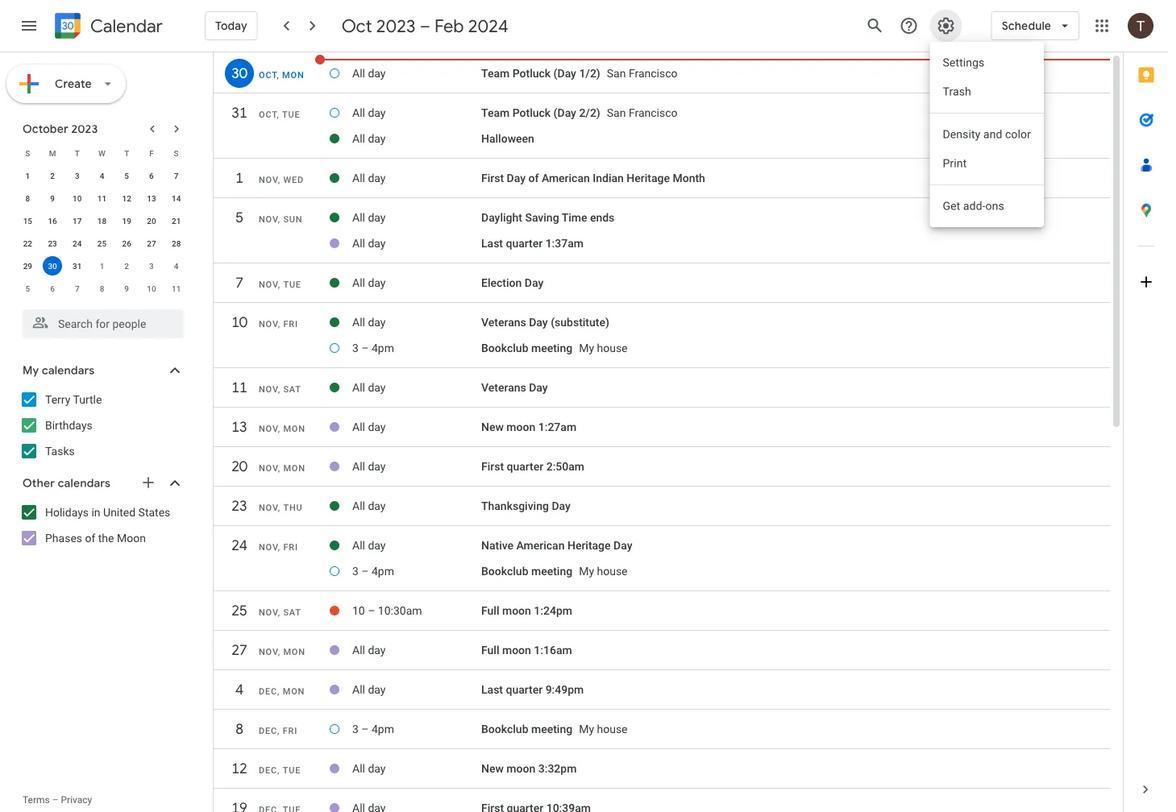 Task type: describe. For each thing, give the bounding box(es) containing it.
veterans day button
[[481, 381, 548, 394]]

my for 8 row
[[579, 723, 594, 736]]

26 element
[[117, 234, 136, 253]]

, for 4
[[277, 687, 280, 697]]

all for 1
[[352, 172, 365, 185]]

day for 11
[[529, 381, 548, 394]]

all for 5
[[352, 211, 365, 224]]

november 8 element
[[92, 279, 112, 298]]

all for 12
[[352, 762, 365, 776]]

november 1 element
[[92, 256, 112, 276]]

31 for the 31 element
[[73, 261, 82, 271]]

12 element
[[117, 189, 136, 208]]

27 element
[[142, 234, 161, 253]]

17 element
[[68, 211, 87, 231]]

quarter inside 5 row group
[[506, 237, 543, 250]]

calendars for other calendars
[[58, 476, 111, 491]]

17
[[73, 216, 82, 226]]

2:50am
[[546, 460, 585, 473]]

last for last quarter 9:49pm
[[481, 683, 503, 697]]

first quarter 2:50am button
[[481, 460, 585, 473]]

month
[[673, 172, 705, 185]]

6 all day cell from the top
[[352, 231, 481, 256]]

all day cell for 1
[[352, 165, 481, 191]]

ons
[[986, 200, 1004, 213]]

tue for 31
[[282, 110, 300, 120]]

all day cell for 20
[[352, 454, 481, 480]]

(day for 30
[[554, 67, 576, 80]]

13 row
[[214, 413, 1110, 450]]

0 vertical spatial 5
[[124, 171, 129, 181]]

, for 31
[[277, 110, 279, 120]]

other
[[23, 476, 55, 491]]

12 link
[[225, 755, 254, 784]]

all day cell for 10
[[352, 310, 481, 335]]

team potluck (day 2/2) san francisco
[[481, 106, 678, 120]]

1 row
[[214, 164, 1110, 201]]

1 horizontal spatial 7
[[174, 171, 179, 181]]

schedule
[[1002, 19, 1051, 33]]

get add-ons
[[943, 200, 1004, 213]]

trash
[[943, 85, 971, 98]]

– for 25 row
[[368, 604, 375, 618]]

4 link
[[225, 676, 254, 705]]

house inside 8 row
[[597, 723, 628, 736]]

, for 10
[[278, 319, 280, 329]]

7 row
[[214, 268, 1110, 306]]

23 row
[[214, 492, 1110, 529]]

american inside 24 row
[[516, 539, 565, 552]]

nov , thu
[[259, 503, 303, 513]]

1/2)
[[579, 67, 600, 80]]

full for 27
[[481, 644, 499, 657]]

full for 25
[[481, 604, 499, 618]]

, for 7
[[278, 280, 280, 290]]

november 2 element
[[117, 256, 136, 276]]

all for 30
[[352, 67, 365, 80]]

2 s from the left
[[174, 148, 179, 158]]

first quarter 2:50am
[[481, 460, 585, 473]]

– for 10 row group
[[361, 342, 369, 355]]

15
[[23, 216, 32, 226]]

last quarter 1:37am
[[481, 237, 584, 250]]

3 – 4pm for 24
[[352, 565, 394, 578]]

3 all day cell from the top
[[352, 126, 481, 152]]

new moon 3:32pm
[[481, 762, 577, 776]]

1 horizontal spatial 2
[[124, 261, 129, 271]]

main drawer image
[[19, 16, 39, 35]]

3 – 4pm cell inside 8 row
[[352, 717, 481, 743]]

day for 23
[[368, 500, 386, 513]]

all day cell for 4
[[352, 677, 481, 703]]

other calendars
[[23, 476, 111, 491]]

settings menu menu
[[930, 42, 1044, 227]]

turtle
[[73, 393, 102, 406]]

, for 8
[[277, 726, 280, 736]]

first day of american indian heritage month
[[481, 172, 705, 185]]

nov , wed
[[259, 175, 304, 185]]

31 row group
[[214, 98, 1110, 159]]

cell for "all day" cell corresponding to 31
[[481, 100, 1102, 126]]

indian
[[593, 172, 624, 185]]

day for 5
[[368, 211, 386, 224]]

bookclub meeting button inside 8 row
[[481, 723, 573, 736]]

row down 12 row
[[214, 794, 1110, 813]]

27 for 27 element
[[147, 239, 156, 248]]

30 cell
[[40, 255, 65, 277]]

bookclub for 24
[[481, 565, 528, 578]]

united
[[103, 506, 136, 519]]

23 link
[[225, 492, 254, 521]]

all for 27
[[352, 644, 365, 657]]

terry
[[45, 393, 70, 406]]

20 link
[[225, 452, 254, 481]]

9 inside 'element'
[[124, 284, 129, 293]]

new for 12
[[481, 762, 504, 776]]

native american heritage day
[[481, 539, 632, 552]]

1:24pm
[[534, 604, 572, 618]]

last for last quarter 1:37am
[[481, 237, 503, 250]]

all for 13
[[352, 421, 365, 434]]

get
[[943, 200, 961, 213]]

row containing 22
[[15, 232, 189, 255]]

my calendars list
[[3, 387, 200, 464]]

27 link
[[225, 636, 254, 665]]

row containing s
[[15, 142, 189, 164]]

team potluck (day 1/2) button
[[481, 67, 600, 80]]

veterans day (substitute)
[[481, 316, 609, 329]]

november 7 element
[[68, 279, 87, 298]]

2/2)
[[579, 106, 600, 120]]

election day button
[[481, 276, 544, 290]]

– for "24" row group at bottom
[[361, 565, 369, 578]]

schedule button
[[991, 6, 1080, 45]]

10 element
[[68, 189, 87, 208]]

tue for 12
[[283, 766, 301, 776]]

nov for 5
[[259, 214, 278, 225]]

Search for people text field
[[32, 310, 174, 339]]

5 for "5" link
[[235, 208, 243, 227]]

of inside other calendars list
[[85, 532, 95, 545]]

10 – 10:30am
[[352, 604, 422, 618]]

dec for 4
[[259, 687, 277, 697]]

october
[[23, 122, 68, 136]]

tasks
[[45, 445, 75, 458]]

18
[[97, 216, 107, 226]]

other calendars button
[[3, 471, 200, 497]]

day for 12
[[368, 762, 386, 776]]

day for 7
[[525, 276, 544, 290]]

first day of american indian heritage month button
[[481, 172, 705, 185]]

10 row
[[214, 308, 1110, 345]]

my for "24" row group at bottom
[[579, 565, 594, 578]]

heritage inside 1 row
[[627, 172, 670, 185]]

all day for 11
[[352, 381, 386, 394]]

wed
[[283, 175, 304, 185]]

first for 1
[[481, 172, 504, 185]]

0 horizontal spatial 1
[[25, 171, 30, 181]]

add-
[[963, 200, 986, 213]]

create
[[55, 77, 92, 91]]

bookclub meeting my house inside 8 row
[[481, 723, 628, 736]]

20 element
[[142, 211, 161, 231]]

all day for 4
[[352, 683, 386, 697]]

2023 for october
[[71, 122, 98, 136]]

7 link
[[225, 268, 254, 297]]

f
[[149, 148, 154, 158]]

nov for 13
[[259, 424, 278, 434]]

4pm inside 8 row
[[372, 723, 394, 736]]

all for 11
[[352, 381, 365, 394]]

22
[[23, 239, 32, 248]]

dec , tue
[[259, 766, 301, 776]]

bookclub inside 8 row
[[481, 723, 528, 736]]

30 link
[[225, 59, 254, 88]]

4 for 'november 4' element
[[174, 261, 179, 271]]

november 3 element
[[142, 256, 161, 276]]

full moon 1:24pm button
[[481, 604, 572, 618]]

, for 30
[[277, 70, 279, 80]]

, for 27
[[278, 647, 280, 657]]

30 for 30 link
[[231, 64, 247, 83]]

29 element
[[18, 256, 37, 276]]

day inside 24 row
[[614, 539, 632, 552]]

full moon 1:16am
[[481, 644, 572, 657]]

today
[[215, 19, 247, 33]]

row containing 5
[[15, 277, 189, 300]]

my inside "dropdown button"
[[23, 364, 39, 378]]

quarter for 20
[[507, 460, 544, 473]]

color
[[1005, 128, 1031, 141]]

mon for 30
[[282, 70, 304, 80]]

daylight
[[481, 211, 522, 224]]

thanksgiving
[[481, 500, 549, 513]]

nov for 20
[[259, 464, 278, 474]]

october 2023 grid
[[15, 142, 189, 300]]

cell for 3 – 4pm 'cell' in 8 row
[[481, 717, 1102, 743]]

all day for 1
[[352, 172, 386, 185]]

, for 23
[[278, 503, 280, 513]]

13 link
[[225, 413, 254, 442]]

3 for 8 row
[[352, 723, 359, 736]]

2 t from the left
[[124, 148, 129, 158]]

w
[[98, 148, 106, 158]]

1 horizontal spatial 6
[[149, 171, 154, 181]]

8 row
[[214, 715, 1110, 752]]

of inside 1 row
[[528, 172, 539, 185]]

6 inside 'element'
[[50, 284, 55, 293]]

new moon 1:27am
[[481, 421, 577, 434]]

29
[[23, 261, 32, 271]]

privacy link
[[61, 795, 92, 806]]

31 link
[[225, 98, 254, 127]]

day for 1
[[507, 172, 526, 185]]

14
[[172, 193, 181, 203]]

phases of the moon
[[45, 532, 146, 545]]

18 element
[[92, 211, 112, 231]]

native
[[481, 539, 514, 552]]

26
[[122, 239, 131, 248]]

(day for 31
[[554, 106, 576, 120]]

6 day from the top
[[368, 237, 386, 250]]

terms link
[[23, 795, 50, 806]]

2023 for oct
[[376, 15, 416, 37]]

6 all from the top
[[352, 237, 365, 250]]

10 for 10 link
[[231, 313, 247, 332]]

16 element
[[43, 211, 62, 231]]

0 vertical spatial 4
[[100, 171, 104, 181]]

1 s from the left
[[25, 148, 30, 158]]

1 for november 1 element
[[100, 261, 104, 271]]

bookclub meeting my house for 24
[[481, 565, 628, 578]]

5 for november 5 element
[[25, 284, 30, 293]]

moon for 12
[[507, 762, 536, 776]]

30, today element
[[43, 256, 62, 276]]

meeting inside 8 row
[[531, 723, 573, 736]]

28
[[172, 239, 181, 248]]

3 – 4pm inside 8 row
[[352, 723, 394, 736]]

28 element
[[167, 234, 186, 253]]

francisco for 30
[[629, 67, 678, 80]]

halloween
[[481, 132, 534, 145]]

day for 10
[[529, 316, 548, 329]]

print
[[943, 157, 967, 170]]

first for 20
[[481, 460, 504, 473]]

create button
[[6, 64, 126, 103]]

november 10 element
[[142, 279, 161, 298]]

6 all day from the top
[[352, 237, 386, 250]]

11 element
[[92, 189, 112, 208]]

all for 10
[[352, 316, 365, 329]]

10:30am
[[378, 604, 422, 618]]

nov , fri for 24
[[259, 543, 298, 553]]

0 vertical spatial 8
[[25, 193, 30, 203]]

all day cell for 5
[[352, 205, 481, 231]]

day for 20
[[368, 460, 386, 473]]

moon for 13
[[507, 421, 536, 434]]

3:32pm
[[538, 762, 577, 776]]

20 for 20 element
[[147, 216, 156, 226]]



Task type: locate. For each thing, give the bounding box(es) containing it.
30
[[231, 64, 247, 83], [48, 261, 57, 271]]

1 vertical spatial 12
[[231, 760, 247, 778]]

veterans inside 10 row
[[481, 316, 526, 329]]

tab list
[[1124, 52, 1168, 768]]

terry turtle
[[45, 393, 102, 406]]

21 element
[[167, 211, 186, 231]]

day up new moon 1:27am at the left bottom of the page
[[529, 381, 548, 394]]

bookclub meeting button
[[481, 342, 573, 355], [481, 565, 573, 578], [481, 723, 573, 736]]

0 vertical spatial bookclub meeting my house
[[481, 342, 628, 355]]

12 row
[[214, 755, 1110, 792]]

27
[[147, 239, 156, 248], [231, 641, 247, 660]]

nov inside 5 row
[[259, 214, 278, 225]]

1 nov , fri from the top
[[259, 319, 298, 329]]

holidays
[[45, 506, 89, 519]]

2 vertical spatial bookclub meeting button
[[481, 723, 573, 736]]

None search field
[[0, 303, 200, 339]]

new down "veterans day"
[[481, 421, 504, 434]]

20 down 13 link at bottom
[[231, 458, 247, 476]]

27 inside 27 element
[[147, 239, 156, 248]]

bookclub inside "24" row group
[[481, 565, 528, 578]]

4
[[100, 171, 104, 181], [174, 261, 179, 271], [235, 681, 243, 699]]

2 dec from the top
[[259, 726, 277, 736]]

all for 31
[[352, 106, 365, 120]]

0 vertical spatial san
[[607, 67, 626, 80]]

3 house from the top
[[597, 723, 628, 736]]

all inside 30 row
[[352, 67, 365, 80]]

12 all day cell from the top
[[352, 493, 481, 519]]

all day cell for 23
[[352, 493, 481, 519]]

sat right 25 link
[[283, 608, 301, 618]]

veterans down the election
[[481, 316, 526, 329]]

1 vertical spatial oct
[[259, 70, 277, 80]]

0 horizontal spatial 31
[[73, 261, 82, 271]]

14 all day cell from the top
[[352, 638, 481, 664]]

row down the 11 element
[[15, 210, 189, 232]]

nov for 7
[[259, 280, 278, 290]]

meeting
[[531, 342, 573, 355], [531, 565, 573, 578], [531, 723, 573, 736]]

day inside 11 row
[[529, 381, 548, 394]]

full moon 1:16am button
[[481, 644, 572, 657]]

3 – 4pm cell for 24
[[352, 559, 481, 585]]

all day cell inside 13 row
[[352, 414, 481, 440]]

of up saving
[[528, 172, 539, 185]]

heritage right indian
[[627, 172, 670, 185]]

last quarter 1:37am button
[[481, 237, 584, 250]]

2 nov , fri from the top
[[259, 543, 298, 553]]

, right 7 link on the left of the page
[[278, 280, 280, 290]]

add other calendars image
[[140, 475, 156, 491]]

time
[[562, 211, 587, 224]]

house inside "24" row group
[[597, 565, 628, 578]]

fri inside 24 row
[[283, 543, 298, 553]]

moon
[[507, 421, 536, 434], [502, 604, 531, 618], [502, 644, 531, 657], [507, 762, 536, 776]]

s
[[25, 148, 30, 158], [174, 148, 179, 158]]

1 vertical spatial 9
[[124, 284, 129, 293]]

grid containing 30
[[214, 52, 1110, 813]]

5 all day from the top
[[352, 211, 386, 224]]

5 up 12 element
[[124, 171, 129, 181]]

nov , mon inside 27 "row"
[[259, 647, 305, 657]]

0 vertical spatial 9
[[50, 193, 55, 203]]

november 5 element
[[18, 279, 37, 298]]

0 vertical spatial new
[[481, 421, 504, 434]]

all day cell
[[352, 60, 481, 86], [352, 100, 481, 126], [352, 126, 481, 152], [352, 165, 481, 191], [352, 205, 481, 231], [352, 231, 481, 256], [352, 270, 481, 296], [352, 310, 481, 335], [352, 375, 481, 401], [352, 414, 481, 440], [352, 454, 481, 480], [352, 493, 481, 519], [352, 533, 481, 559], [352, 638, 481, 664], [352, 677, 481, 703], [352, 756, 481, 782]]

1 horizontal spatial 5
[[124, 171, 129, 181]]

mon up dec , mon
[[283, 647, 305, 657]]

grid
[[214, 52, 1110, 813]]

0 vertical spatial francisco
[[629, 67, 678, 80]]

sat right 11 link at top
[[283, 385, 301, 395]]

house for 10
[[597, 342, 628, 355]]

nov for 1
[[259, 175, 278, 185]]

, right 30 link
[[277, 70, 279, 80]]

2 nov , sat from the top
[[259, 608, 301, 618]]

8
[[25, 193, 30, 203], [100, 284, 104, 293], [235, 720, 243, 739]]

3 3 – 4pm from the top
[[352, 723, 394, 736]]

13 inside october 2023 grid
[[147, 193, 156, 203]]

5 nov from the top
[[259, 385, 278, 395]]

1 horizontal spatial 30
[[231, 64, 247, 83]]

moon left 1:24pm
[[502, 604, 531, 618]]

10 down 7 link on the left of the page
[[231, 313, 247, 332]]

0 vertical spatial 2
[[50, 171, 55, 181]]

10 inside "element"
[[73, 193, 82, 203]]

1 all from the top
[[352, 67, 365, 80]]

day inside 7 row
[[368, 276, 386, 290]]

10 for 10 "element"
[[73, 193, 82, 203]]

11 for 11 link at top
[[231, 379, 247, 397]]

day for 24
[[368, 539, 386, 552]]

11 all from the top
[[352, 460, 365, 473]]

settings menu image
[[937, 16, 956, 35]]

0 vertical spatial veterans
[[481, 316, 526, 329]]

bookclub meeting my house up 3:32pm
[[481, 723, 628, 736]]

1 vertical spatial nov , sat
[[259, 608, 301, 618]]

0 vertical spatial oct
[[342, 15, 372, 37]]

2 first from the top
[[481, 460, 504, 473]]

3 – 4pm inside "24" row group
[[352, 565, 394, 578]]

1 horizontal spatial heritage
[[627, 172, 670, 185]]

nov for 24
[[259, 543, 278, 553]]

2 vertical spatial tue
[[283, 766, 301, 776]]

2 vertical spatial nov , mon
[[259, 647, 305, 657]]

1 for 1 'link'
[[235, 169, 243, 187]]

veterans up new moon 1:27am button
[[481, 381, 526, 394]]

10 up 17
[[73, 193, 82, 203]]

heritage inside 24 row
[[568, 539, 611, 552]]

bookclub meeting button down native
[[481, 565, 573, 578]]

thanksgiving day
[[481, 500, 571, 513]]

oct for oct 2023 – feb 2024
[[342, 15, 372, 37]]

day for 11
[[368, 381, 386, 394]]

5 row
[[214, 203, 1110, 240]]

8 down november 1 element
[[100, 284, 104, 293]]

1 3 – 4pm cell from the top
[[352, 335, 481, 361]]

10 left 10:30am
[[352, 604, 365, 618]]

nov for 10
[[259, 319, 278, 329]]

phases
[[45, 532, 82, 545]]

0 vertical spatial 25
[[97, 239, 107, 248]]

3 nov , mon from the top
[[259, 647, 305, 657]]

first
[[481, 172, 504, 185], [481, 460, 504, 473]]

11 row
[[214, 373, 1110, 410]]

all day cell for 24
[[352, 533, 481, 559]]

nov , fri inside 24 row
[[259, 543, 298, 553]]

house down native american heritage day
[[597, 565, 628, 578]]

team down 2024
[[481, 67, 510, 80]]

(substitute)
[[551, 316, 609, 329]]

american inside 1 row
[[542, 172, 590, 185]]

1 nov from the top
[[259, 175, 278, 185]]

1 horizontal spatial of
[[528, 172, 539, 185]]

1 horizontal spatial 24
[[231, 537, 247, 555]]

san for 31
[[607, 106, 626, 120]]

nov right 10 link
[[259, 319, 278, 329]]

, for 12
[[277, 766, 280, 776]]

full
[[481, 604, 499, 618], [481, 644, 499, 657]]

my calendars
[[23, 364, 95, 378]]

14 all day from the top
[[352, 644, 386, 657]]

5 inside 5 row
[[235, 208, 243, 227]]

cell for "all day" cell related to 30
[[481, 60, 1102, 86]]

31 down 24 element on the left top of page
[[73, 261, 82, 271]]

moon inside 13 row
[[507, 421, 536, 434]]

cell containing team potluck (day 1/2)
[[481, 60, 1102, 86]]

all day cell for 7
[[352, 270, 481, 296]]

day inside 23 row
[[552, 500, 571, 513]]

1 vertical spatial american
[[516, 539, 565, 552]]

1 vertical spatial 20
[[231, 458, 247, 476]]

24 element
[[68, 234, 87, 253]]

8 link
[[225, 715, 254, 744]]

27 inside 27 link
[[231, 641, 247, 660]]

13 all day from the top
[[352, 539, 386, 552]]

3 nov from the top
[[259, 280, 278, 290]]

all inside 27 "row"
[[352, 644, 365, 657]]

tue inside 12 row
[[283, 766, 301, 776]]

terms – privacy
[[23, 795, 92, 806]]

new for 13
[[481, 421, 504, 434]]

30 inside cell
[[48, 261, 57, 271]]

row up 18 element
[[15, 187, 189, 210]]

3 – 4pm for 10
[[352, 342, 394, 355]]

bookclub meeting button up new moon 3:32pm button
[[481, 723, 573, 736]]

9 down november 2 element at the top left of the page
[[124, 284, 129, 293]]

last down daylight
[[481, 237, 503, 250]]

2 full from the top
[[481, 644, 499, 657]]

francisco for 31
[[629, 106, 678, 120]]

1 vertical spatial tue
[[283, 280, 301, 290]]

5 inside november 5 element
[[25, 284, 30, 293]]

all inside 12 row
[[352, 762, 365, 776]]

cell inside the 31 row
[[481, 100, 1102, 126]]

, right 8 link
[[277, 726, 280, 736]]

1 vertical spatial nov , mon
[[259, 464, 305, 474]]

nov for 25
[[259, 608, 278, 618]]

team up the halloween button
[[481, 106, 510, 120]]

oct for oct , tue
[[259, 110, 277, 120]]

day down 2:50am
[[552, 500, 571, 513]]

15 all from the top
[[352, 683, 365, 697]]

2 vertical spatial bookclub
[[481, 723, 528, 736]]

cell inside row
[[352, 796, 481, 813]]

3 for "24" row group at bottom
[[352, 565, 359, 578]]

2 all day from the top
[[352, 106, 386, 120]]

0 vertical spatial (day
[[554, 67, 576, 80]]

house down (substitute)
[[597, 342, 628, 355]]

(day inside 30 row
[[554, 67, 576, 80]]

, for 24
[[278, 543, 280, 553]]

24 row
[[214, 531, 1110, 568]]

0 horizontal spatial 12
[[122, 193, 131, 203]]

new
[[481, 421, 504, 434], [481, 762, 504, 776]]

fri inside 8 row
[[283, 726, 298, 736]]

last quarter 9:49pm
[[481, 683, 584, 697]]

1 horizontal spatial 31
[[231, 104, 247, 122]]

15 day from the top
[[368, 683, 386, 697]]

8 all from the top
[[352, 316, 365, 329]]

16 all from the top
[[352, 762, 365, 776]]

american down thanksgiving day
[[516, 539, 565, 552]]

(day inside the 31 row
[[554, 106, 576, 120]]

, inside 5 row
[[278, 214, 280, 225]]

16 day from the top
[[368, 762, 386, 776]]

0 vertical spatial 27
[[147, 239, 156, 248]]

day right the election
[[525, 276, 544, 290]]

t right m
[[75, 148, 80, 158]]

2 vertical spatial 5
[[25, 284, 30, 293]]

9 all from the top
[[352, 381, 365, 394]]

row containing 1
[[15, 164, 189, 187]]

dec , fri
[[259, 726, 298, 736]]

, for 20
[[278, 464, 280, 474]]

0 vertical spatial bookclub
[[481, 342, 528, 355]]

quarter inside 20 row
[[507, 460, 544, 473]]

14 all from the top
[[352, 644, 365, 657]]

1 horizontal spatial s
[[174, 148, 179, 158]]

row containing 15
[[15, 210, 189, 232]]

oct 2023 – feb 2024
[[342, 15, 509, 37]]

1 vertical spatial 4
[[174, 261, 179, 271]]

8 down 4 link
[[235, 720, 243, 739]]

0 vertical spatial nov , fri
[[259, 319, 298, 329]]

11 for the 11 element
[[97, 193, 107, 203]]

24 inside october 2023 grid
[[73, 239, 82, 248]]

oct , mon
[[259, 70, 304, 80]]

0 vertical spatial house
[[597, 342, 628, 355]]

nov , fri inside 10 row
[[259, 319, 298, 329]]

1 vertical spatial 23
[[231, 497, 247, 516]]

cell inside "24" row group
[[481, 559, 1102, 585]]

2 veterans from the top
[[481, 381, 526, 394]]

potluck for 30
[[512, 67, 551, 80]]

1 full from the top
[[481, 604, 499, 618]]

0 horizontal spatial 27
[[147, 239, 156, 248]]

, up nov , thu
[[278, 464, 280, 474]]

19 element
[[117, 211, 136, 231]]

10 row group
[[214, 308, 1110, 368]]

tue right 7 link on the left of the page
[[283, 280, 301, 290]]

0 horizontal spatial 4
[[100, 171, 104, 181]]

2 (day from the top
[[554, 106, 576, 120]]

day for 31
[[368, 106, 386, 120]]

cell containing team potluck (day 2/2)
[[481, 100, 1102, 126]]

bookclub inside 10 row group
[[481, 342, 528, 355]]

meeting for 24
[[531, 565, 573, 578]]

12 all from the top
[[352, 500, 365, 513]]

day
[[507, 172, 526, 185], [525, 276, 544, 290], [529, 316, 548, 329], [529, 381, 548, 394], [552, 500, 571, 513], [614, 539, 632, 552]]

calendar element
[[52, 10, 163, 45]]

9 all day cell from the top
[[352, 375, 481, 401]]

meeting up 3:32pm
[[531, 723, 573, 736]]

bookclub meeting my house for 10
[[481, 342, 628, 355]]

10 nov from the top
[[259, 608, 278, 618]]

3 all from the top
[[352, 132, 365, 145]]

cell
[[481, 60, 1102, 86], [481, 100, 1102, 126], [481, 335, 1102, 361], [481, 559, 1102, 585], [481, 717, 1102, 743], [352, 796, 481, 813]]

6 nov from the top
[[259, 424, 278, 434]]

day inside 10 row
[[368, 316, 386, 329]]

2 3 – 4pm cell from the top
[[352, 559, 481, 585]]

0 horizontal spatial 13
[[147, 193, 156, 203]]

1 3 – 4pm from the top
[[352, 342, 394, 355]]

3 day from the top
[[368, 132, 386, 145]]

20 row
[[214, 452, 1110, 489]]

31 down 30 link
[[231, 104, 247, 122]]

12 inside october 2023 grid
[[122, 193, 131, 203]]

november 11 element
[[167, 279, 186, 298]]

s left m
[[25, 148, 30, 158]]

1 vertical spatial 27
[[231, 641, 247, 660]]

30 for 30, today element
[[48, 261, 57, 271]]

quarter down saving
[[506, 237, 543, 250]]

14 element
[[167, 189, 186, 208]]

22 element
[[18, 234, 37, 253]]

1 vertical spatial bookclub
[[481, 565, 528, 578]]

0 vertical spatial first
[[481, 172, 504, 185]]

my inside 10 row group
[[579, 342, 594, 355]]

20 up 27 element
[[147, 216, 156, 226]]

8 all day cell from the top
[[352, 310, 481, 335]]

1 up "5" link
[[235, 169, 243, 187]]

0 horizontal spatial 2023
[[71, 122, 98, 136]]

1 horizontal spatial 12
[[231, 760, 247, 778]]

bookclub meeting button inside 10 row group
[[481, 342, 573, 355]]

calendars for my calendars
[[42, 364, 95, 378]]

23 inside 23 'element'
[[48, 239, 57, 248]]

oct , tue
[[259, 110, 300, 120]]

4pm for 10
[[372, 342, 394, 355]]

1 day from the top
[[368, 67, 386, 80]]

24 for the 24 link on the bottom
[[231, 537, 247, 555]]

0 horizontal spatial 23
[[48, 239, 57, 248]]

row
[[15, 142, 189, 164], [15, 164, 189, 187], [15, 187, 189, 210], [15, 210, 189, 232], [15, 232, 189, 255], [15, 255, 189, 277], [15, 277, 189, 300], [214, 794, 1110, 813]]

3 bookclub meeting button from the top
[[481, 723, 573, 736]]

november 6 element
[[43, 279, 62, 298]]

12 for 12 link
[[231, 760, 247, 778]]

1 first from the top
[[481, 172, 504, 185]]

1 t from the left
[[75, 148, 80, 158]]

density
[[943, 128, 981, 141]]

3 all day from the top
[[352, 132, 386, 145]]

1 horizontal spatial 11
[[172, 284, 181, 293]]

tue inside the 31 row
[[282, 110, 300, 120]]

1 link
[[225, 164, 254, 193]]

team potluck (day 1/2) san francisco
[[481, 67, 678, 80]]

new moon 3:32pm button
[[481, 762, 577, 776]]

1 veterans from the top
[[481, 316, 526, 329]]

9 day from the top
[[368, 381, 386, 394]]

25 down 18
[[97, 239, 107, 248]]

0 horizontal spatial 2
[[50, 171, 55, 181]]

1 horizontal spatial 9
[[124, 284, 129, 293]]

24
[[73, 239, 82, 248], [231, 537, 247, 555]]

3 inside 8 row
[[352, 723, 359, 736]]

1 vertical spatial dec
[[259, 726, 277, 736]]

dec right 12 link
[[259, 766, 277, 776]]

2 day from the top
[[368, 106, 386, 120]]

7 up 14 element
[[174, 171, 179, 181]]

25 element
[[92, 234, 112, 253]]

2 team from the top
[[481, 106, 510, 120]]

bookclub meeting my house inside 10 row group
[[481, 342, 628, 355]]

1:16am
[[534, 644, 572, 657]]

all day for 5
[[352, 211, 386, 224]]

1 all day cell from the top
[[352, 60, 481, 86]]

11 all day cell from the top
[[352, 454, 481, 480]]

2 nov from the top
[[259, 214, 278, 225]]

0 vertical spatial 3 – 4pm cell
[[352, 335, 481, 361]]

full inside 25 row
[[481, 604, 499, 618]]

nov for 27
[[259, 647, 278, 657]]

7 inside row
[[235, 274, 243, 292]]

2 last from the top
[[481, 683, 503, 697]]

veterans for 10
[[481, 316, 526, 329]]

1 francisco from the top
[[629, 67, 678, 80]]

1 vertical spatial last
[[481, 683, 503, 697]]

11 inside row
[[231, 379, 247, 397]]

cell for 3 – 4pm 'cell' within "24" row group
[[481, 559, 1102, 585]]

4 nov from the top
[[259, 319, 278, 329]]

1 vertical spatial 3 – 4pm cell
[[352, 559, 481, 585]]

16 all day from the top
[[352, 762, 386, 776]]

team potluck (day 2/2) button
[[481, 106, 600, 120]]

calendar heading
[[87, 15, 163, 37]]

4 inside row
[[235, 681, 243, 699]]

1 team from the top
[[481, 67, 510, 80]]

dec , mon
[[259, 687, 305, 697]]

nov , sat inside 25 row
[[259, 608, 301, 618]]

in
[[91, 506, 100, 519]]

, left sun
[[278, 214, 280, 225]]

row group containing 1
[[15, 164, 189, 300]]

all day cell for 12
[[352, 756, 481, 782]]

2 3 – 4pm from the top
[[352, 565, 394, 578]]

day left (substitute)
[[529, 316, 548, 329]]

2 potluck from the top
[[512, 106, 551, 120]]

0 vertical spatial of
[[528, 172, 539, 185]]

native american heritage day button
[[481, 539, 632, 552]]

day for 27
[[368, 644, 386, 657]]

2 vertical spatial 4pm
[[372, 723, 394, 736]]

0 horizontal spatial 11
[[97, 193, 107, 203]]

all inside the 31 row
[[352, 106, 365, 120]]

23 element
[[43, 234, 62, 253]]

t left f
[[124, 148, 129, 158]]

1 horizontal spatial 2023
[[376, 15, 416, 37]]

24 row group
[[214, 531, 1110, 592]]

13
[[147, 193, 156, 203], [231, 418, 247, 437]]

cell for 3 – 4pm 'cell' inside the 10 row group
[[481, 335, 1102, 361]]

birthdays
[[45, 419, 93, 432]]

all day for 7
[[352, 276, 386, 290]]

2 bookclub meeting my house from the top
[[481, 565, 628, 578]]

mon inside 4 row
[[283, 687, 305, 697]]

all inside 24 row
[[352, 539, 365, 552]]

potluck inside the 31 row
[[512, 106, 551, 120]]

3 dec from the top
[[259, 766, 277, 776]]

all day inside the 31 row
[[352, 106, 386, 120]]

full moon 1:24pm
[[481, 604, 572, 618]]

3 4pm from the top
[[372, 723, 394, 736]]

4 all day cell from the top
[[352, 165, 481, 191]]

, left "wed" on the top
[[278, 175, 280, 185]]

all day cell for 13
[[352, 414, 481, 440]]

quarter
[[506, 237, 543, 250], [507, 460, 544, 473], [506, 683, 543, 697]]

1 vertical spatial house
[[597, 565, 628, 578]]

day for 1
[[368, 172, 386, 185]]

sat inside 11 row
[[283, 385, 301, 395]]

4 all from the top
[[352, 172, 365, 185]]

1 vertical spatial first
[[481, 460, 504, 473]]

nov , sat right 11 link at top
[[259, 385, 301, 395]]

13 for 13 element
[[147, 193, 156, 203]]

15 element
[[18, 211, 37, 231]]

7 day from the top
[[368, 276, 386, 290]]

all inside 4 row
[[352, 683, 365, 697]]

30 up 31 link at the top left
[[231, 64, 247, 83]]

last quarter 9:49pm button
[[481, 683, 584, 697]]

4pm inside "24" row group
[[372, 565, 394, 578]]

0 vertical spatial fri
[[283, 319, 298, 329]]

1 meeting from the top
[[531, 342, 573, 355]]

10 inside row
[[231, 313, 247, 332]]

nov , mon right 13 link at bottom
[[259, 424, 305, 434]]

0 vertical spatial potluck
[[512, 67, 551, 80]]

meeting for 10
[[531, 342, 573, 355]]

2 bookclub from the top
[[481, 565, 528, 578]]

1 vertical spatial of
[[85, 532, 95, 545]]

all day for 23
[[352, 500, 386, 513]]

bookclub down native
[[481, 565, 528, 578]]

12 day from the top
[[368, 500, 386, 513]]

31 row
[[214, 98, 1110, 135]]

1 vertical spatial heritage
[[568, 539, 611, 552]]

row up the 11 element
[[15, 142, 189, 164]]

5 all from the top
[[352, 211, 365, 224]]

30 row group
[[214, 59, 1110, 96]]

san inside 30 row
[[607, 67, 626, 80]]

0 vertical spatial meeting
[[531, 342, 573, 355]]

heritage down thanksgiving day button
[[568, 539, 611, 552]]

mon inside 30 row
[[282, 70, 304, 80]]

density and color
[[943, 128, 1031, 141]]

2 meeting from the top
[[531, 565, 573, 578]]

row down w
[[15, 164, 189, 187]]

, inside 23 row
[[278, 503, 280, 513]]

cell inside 8 row
[[481, 717, 1102, 743]]

, right 11 link at top
[[278, 385, 280, 395]]

ends
[[590, 211, 615, 224]]

veterans day (substitute) button
[[481, 316, 609, 329]]

new inside 12 row
[[481, 762, 504, 776]]

0 horizontal spatial 7
[[75, 284, 80, 293]]

2 vertical spatial 4
[[235, 681, 243, 699]]

settings
[[943, 56, 985, 69]]

3 – 4pm
[[352, 342, 394, 355], [352, 565, 394, 578], [352, 723, 394, 736]]

all for 20
[[352, 460, 365, 473]]

1 horizontal spatial 27
[[231, 641, 247, 660]]

1 sat from the top
[[283, 385, 301, 395]]

francisco down 30 row
[[629, 106, 678, 120]]

0 vertical spatial bookclub meeting button
[[481, 342, 573, 355]]

cell inside 30 row
[[481, 60, 1102, 86]]

1 up 15 element
[[25, 171, 30, 181]]

bookclub up new moon 3:32pm button
[[481, 723, 528, 736]]

1 house from the top
[[597, 342, 628, 355]]

house down 4 row at bottom
[[597, 723, 628, 736]]

9
[[50, 193, 55, 203], [124, 284, 129, 293]]

23 for 23 'element'
[[48, 239, 57, 248]]

11 nov from the top
[[259, 647, 278, 657]]

27 for 27 link
[[231, 641, 247, 660]]

all day inside 4 row
[[352, 683, 386, 697]]

9:49pm
[[546, 683, 584, 697]]

11
[[97, 193, 107, 203], [172, 284, 181, 293], [231, 379, 247, 397]]

– inside 8 row
[[361, 723, 369, 736]]

31 for 31 link at the top left
[[231, 104, 247, 122]]

1 vertical spatial nov , fri
[[259, 543, 298, 553]]

31 element
[[68, 256, 87, 276]]

calendars inside "dropdown button"
[[42, 364, 95, 378]]

, for 5
[[278, 214, 280, 225]]

, right 31 link at the top left
[[277, 110, 279, 120]]

dec
[[259, 687, 277, 697], [259, 726, 277, 736], [259, 766, 277, 776]]

fri down thu
[[283, 543, 298, 553]]

1 vertical spatial bookclub meeting button
[[481, 565, 573, 578]]

4 for 4 link
[[235, 681, 243, 699]]

3 – 4pm inside 10 row group
[[352, 342, 394, 355]]

(day left the 1/2)
[[554, 67, 576, 80]]

of
[[528, 172, 539, 185], [85, 532, 95, 545]]

23
[[48, 239, 57, 248], [231, 497, 247, 516]]

25 row
[[214, 597, 1110, 634]]

november 4 element
[[167, 256, 186, 276]]

10 for november 10 element
[[147, 284, 156, 293]]

2 down m
[[50, 171, 55, 181]]

1 san from the top
[[607, 67, 626, 80]]

nov right 25 link
[[259, 608, 278, 618]]

all day cell inside 7 row
[[352, 270, 481, 296]]

8 all day from the top
[[352, 316, 386, 329]]

nov left thu
[[259, 503, 278, 513]]

dec inside 4 row
[[259, 687, 277, 697]]

1 4pm from the top
[[372, 342, 394, 355]]

all day inside 20 row
[[352, 460, 386, 473]]

13 for 13 link at bottom
[[231, 418, 247, 437]]

3 inside "24" row group
[[352, 565, 359, 578]]

all day for 24
[[352, 539, 386, 552]]

19
[[122, 216, 131, 226]]

16
[[48, 216, 57, 226]]

new moon 1:27am button
[[481, 421, 577, 434]]

first up daylight
[[481, 172, 504, 185]]

6 down 30, today element
[[50, 284, 55, 293]]

all day for 20
[[352, 460, 386, 473]]

, inside 8 row
[[277, 726, 280, 736]]

moon
[[117, 532, 146, 545]]

last inside 5 row group
[[481, 237, 503, 250]]

1 horizontal spatial 13
[[231, 418, 247, 437]]

1 last from the top
[[481, 237, 503, 250]]

10 for 10 – 10:30am
[[352, 604, 365, 618]]

bookclub meeting button down veterans day (substitute)
[[481, 342, 573, 355]]

t
[[75, 148, 80, 158], [124, 148, 129, 158]]

, down nov , tue
[[278, 319, 280, 329]]

day inside 5 row
[[368, 211, 386, 224]]

10 – 10:30am cell
[[352, 598, 481, 624]]

francisco
[[629, 67, 678, 80], [629, 106, 678, 120]]

0 horizontal spatial 9
[[50, 193, 55, 203]]

mon for 4
[[283, 687, 305, 697]]

30 row
[[214, 59, 1110, 96]]

4 row
[[214, 676, 1110, 713]]

day inside 12 row
[[368, 762, 386, 776]]

quarter for 4
[[506, 683, 543, 697]]

mon right 13 link at bottom
[[283, 424, 305, 434]]

12 all day from the top
[[352, 500, 386, 513]]

0 vertical spatial calendars
[[42, 364, 95, 378]]

moon for 27
[[502, 644, 531, 657]]

all day cell inside 23 row
[[352, 493, 481, 519]]

10 down november 3 element
[[147, 284, 156, 293]]

10 day from the top
[[368, 421, 386, 434]]

0 vertical spatial 12
[[122, 193, 131, 203]]

new inside 13 row
[[481, 421, 504, 434]]

2 horizontal spatial 1
[[235, 169, 243, 187]]

, inside 24 row
[[278, 543, 280, 553]]

0 horizontal spatial 25
[[97, 239, 107, 248]]

fri for 10
[[283, 319, 298, 329]]

row down november 1 element
[[15, 277, 189, 300]]

3 meeting from the top
[[531, 723, 573, 736]]

nov right 20 link
[[259, 464, 278, 474]]

row containing 29
[[15, 255, 189, 277]]

2023 right october
[[71, 122, 98, 136]]

1 all day from the top
[[352, 67, 386, 80]]

27 row
[[214, 636, 1110, 673]]

1:37am
[[546, 237, 584, 250]]

1 vertical spatial 5
[[235, 208, 243, 227]]

10 all day cell from the top
[[352, 414, 481, 440]]

all inside 1 row
[[352, 172, 365, 185]]

row containing 8
[[15, 187, 189, 210]]

row up 'november 8' element
[[15, 255, 189, 277]]

holidays in united states
[[45, 506, 170, 519]]

day down the halloween button
[[507, 172, 526, 185]]

nov , mon up dec , mon
[[259, 647, 305, 657]]

13 all from the top
[[352, 539, 365, 552]]

13 up 20 element
[[147, 193, 156, 203]]

27 down 25 link
[[231, 641, 247, 660]]

last down full moon 1:16am
[[481, 683, 503, 697]]

calendar
[[90, 15, 163, 37]]

election
[[481, 276, 522, 290]]

5 all day cell from the top
[[352, 205, 481, 231]]

tue inside 7 row
[[283, 280, 301, 290]]

bookclub meeting my house down native american heritage day button
[[481, 565, 628, 578]]

3 for 10 row group
[[352, 342, 359, 355]]

2 vertical spatial quarter
[[506, 683, 543, 697]]

0 vertical spatial 2023
[[376, 15, 416, 37]]

2 sat from the top
[[283, 608, 301, 618]]

thu
[[283, 503, 303, 513]]

25 up 27 link
[[231, 602, 247, 620]]

other calendars list
[[3, 500, 200, 551]]

nov , sat for 25
[[259, 608, 301, 618]]

fri
[[283, 319, 298, 329], [283, 543, 298, 553], [283, 726, 298, 736]]

1 dec from the top
[[259, 687, 277, 697]]

1 up 'november 8' element
[[100, 261, 104, 271]]

0 horizontal spatial 5
[[25, 284, 30, 293]]

25
[[97, 239, 107, 248], [231, 602, 247, 620]]

all day inside 1 row
[[352, 172, 386, 185]]

nov , sat for 11
[[259, 385, 301, 395]]

9 all day from the top
[[352, 381, 386, 394]]

, inside 30 row
[[277, 70, 279, 80]]

day inside 7 row
[[525, 276, 544, 290]]

nov for 11
[[259, 385, 278, 395]]

13 element
[[142, 189, 161, 208]]

all day cell for 11
[[352, 375, 481, 401]]

2 vertical spatial fri
[[283, 726, 298, 736]]

november 9 element
[[117, 279, 136, 298]]

23 down 16
[[48, 239, 57, 248]]

1 vertical spatial 6
[[50, 284, 55, 293]]

nov , mon for 20
[[259, 464, 305, 474]]

day for 4
[[368, 683, 386, 697]]

8 for 'november 8' element
[[100, 284, 104, 293]]

new left 3:32pm
[[481, 762, 504, 776]]

all for 4
[[352, 683, 365, 697]]

nov right 7 link on the left of the page
[[259, 280, 278, 290]]

nov , sat right 25 link
[[259, 608, 301, 618]]

row group
[[15, 164, 189, 300]]

3 – 4pm cell
[[352, 335, 481, 361], [352, 559, 481, 585], [352, 717, 481, 743]]

4 all day from the top
[[352, 172, 386, 185]]

1 vertical spatial san
[[607, 106, 626, 120]]

10 link
[[225, 308, 254, 337]]

quarter down full moon 1:16am button
[[506, 683, 543, 697]]

feb
[[435, 15, 464, 37]]

8 day from the top
[[368, 316, 386, 329]]

nov inside 10 row
[[259, 319, 278, 329]]

10 all from the top
[[352, 421, 365, 434]]

2 horizontal spatial 11
[[231, 379, 247, 397]]

row up november 1 element
[[15, 232, 189, 255]]

0 vertical spatial 6
[[149, 171, 154, 181]]

meeting inside "24" row group
[[531, 565, 573, 578]]

13 up 20 link
[[231, 418, 247, 437]]

nov inside 1 row
[[259, 175, 278, 185]]

day for 23
[[552, 500, 571, 513]]

5 down 1 'link'
[[235, 208, 243, 227]]

2 vertical spatial oct
[[259, 110, 277, 120]]

1 bookclub meeting button from the top
[[481, 342, 573, 355]]

4pm for 24
[[372, 565, 394, 578]]

1 bookclub meeting my house from the top
[[481, 342, 628, 355]]

5 row group
[[214, 203, 1110, 264]]

2 san from the top
[[607, 106, 626, 120]]

day inside 23 row
[[368, 500, 386, 513]]

2 all from the top
[[352, 106, 365, 120]]

0 horizontal spatial 20
[[147, 216, 156, 226]]

0 vertical spatial full
[[481, 604, 499, 618]]

30 up the november 6 'element'
[[48, 261, 57, 271]]

all inside 10 row
[[352, 316, 365, 329]]

1 nov , mon from the top
[[259, 424, 305, 434]]

2024
[[468, 15, 509, 37]]

2 vertical spatial 3 – 4pm cell
[[352, 717, 481, 743]]

tue
[[282, 110, 300, 120], [283, 280, 301, 290], [283, 766, 301, 776]]

1 vertical spatial team
[[481, 106, 510, 120]]

7 all from the top
[[352, 276, 365, 290]]

15 all day cell from the top
[[352, 677, 481, 703]]

2 vertical spatial 8
[[235, 720, 243, 739]]

all day for 31
[[352, 106, 386, 120]]

1 horizontal spatial 8
[[100, 284, 104, 293]]

, inside 25 row
[[278, 608, 280, 618]]

1 vertical spatial 2023
[[71, 122, 98, 136]]

, right 13 link at bottom
[[278, 424, 280, 434]]

2 vertical spatial meeting
[[531, 723, 573, 736]]

today button
[[205, 6, 258, 45]]

mon up the oct , tue
[[282, 70, 304, 80]]

nov , mon up nov , thu
[[259, 464, 305, 474]]



Task type: vqa. For each thing, say whether or not it's contained in the screenshot.


